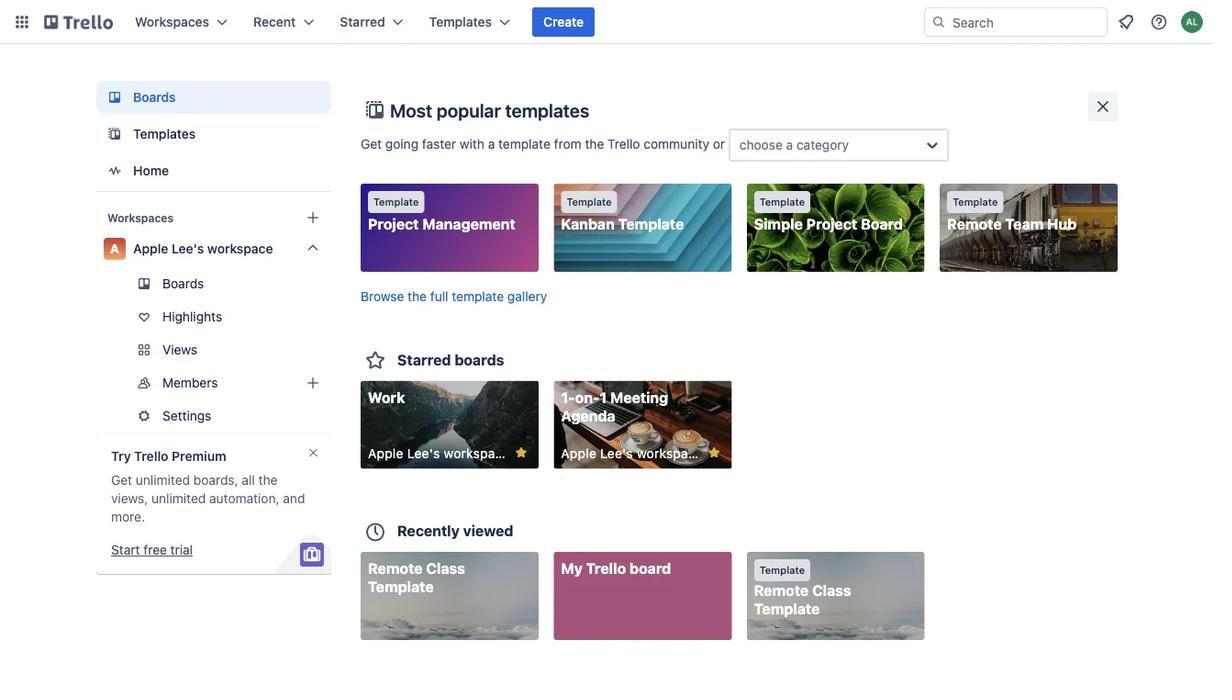 Task type: describe. For each thing, give the bounding box(es) containing it.
workspaces button
[[124, 7, 239, 37]]

2 boards link from the top
[[96, 269, 331, 298]]

boards
[[455, 351, 505, 368]]

template simple project board
[[755, 196, 904, 233]]

starred for starred
[[340, 14, 385, 29]]

my
[[561, 560, 583, 577]]

going
[[386, 136, 419, 151]]

templates link
[[96, 118, 331, 151]]

agenda
[[561, 407, 616, 424]]

team
[[1006, 215, 1044, 233]]

click to unstar this board. it will be removed from your starred list. image for work
[[513, 444, 530, 461]]

search image
[[932, 15, 947, 29]]

highlights link
[[96, 302, 331, 331]]

1 vertical spatial unlimited
[[152, 491, 206, 506]]

faster
[[422, 136, 456, 151]]

apple lee's workspace for 1-on-1 meeting agenda
[[561, 445, 703, 461]]

from
[[554, 136, 582, 151]]

try trello premium get unlimited boards, all the views, unlimited automation, and more.
[[111, 449, 305, 524]]

management
[[423, 215, 516, 233]]

start free trial button
[[111, 541, 193, 559]]

try
[[111, 449, 131, 464]]

trello for try trello premium get unlimited boards, all the views, unlimited automation, and more.
[[134, 449, 169, 464]]

0 notifications image
[[1116, 11, 1138, 33]]

template board image
[[104, 123, 126, 145]]

0 vertical spatial unlimited
[[136, 472, 190, 488]]

views link
[[96, 335, 331, 365]]

workspace for 1-on-1 meeting agenda
[[637, 445, 703, 461]]

members
[[163, 375, 218, 390]]

the for get going faster with a template from the trello community or
[[585, 136, 605, 151]]

starred button
[[329, 7, 415, 37]]

remote class template link
[[361, 552, 539, 640]]

workspaces inside dropdown button
[[135, 14, 209, 29]]

template remote class template
[[755, 564, 852, 618]]

template inside remote class template
[[368, 578, 434, 596]]

1 horizontal spatial the
[[408, 288, 427, 303]]

template kanban template
[[561, 196, 685, 233]]

recent
[[253, 14, 296, 29]]

my trello board link
[[554, 552, 732, 640]]

0 horizontal spatial templates
[[133, 126, 196, 141]]

back to home image
[[44, 7, 113, 37]]

1-on-1 meeting agenda
[[561, 388, 669, 424]]

get inside "try trello premium get unlimited boards, all the views, unlimited automation, and more."
[[111, 472, 132, 488]]

board
[[630, 560, 672, 577]]

remote for template
[[755, 582, 809, 599]]

apple for work
[[368, 445, 404, 461]]

popular
[[437, 99, 501, 121]]

apple lee (applelee29) image
[[1182, 11, 1204, 33]]

board
[[861, 215, 904, 233]]

1-
[[561, 388, 575, 406]]

all
[[242, 472, 255, 488]]

boards for 2nd the boards link
[[163, 276, 204, 291]]

starred for starred boards
[[398, 351, 451, 368]]

get going faster with a template from the trello community or
[[361, 136, 729, 151]]

category
[[797, 137, 850, 152]]

choose a category
[[740, 137, 850, 152]]

create button
[[533, 7, 595, 37]]

0 horizontal spatial lee's
[[172, 241, 204, 256]]

remote inside remote class template
[[368, 560, 423, 577]]

remote for hub
[[948, 215, 1002, 233]]

1
[[600, 388, 607, 406]]

start
[[111, 542, 140, 557]]

remote class template
[[368, 560, 465, 596]]

apple lee's workspace for work
[[368, 445, 510, 461]]

more.
[[111, 509, 145, 524]]

browse the full template gallery
[[361, 288, 547, 303]]

premium
[[172, 449, 226, 464]]

0 vertical spatial trello
[[608, 136, 641, 151]]

or
[[713, 136, 725, 151]]

views
[[163, 342, 198, 357]]

full
[[431, 288, 449, 303]]



Task type: locate. For each thing, give the bounding box(es) containing it.
project inside the template simple project board
[[807, 215, 858, 233]]

apple down agenda
[[561, 445, 597, 461]]

1 horizontal spatial starred
[[398, 351, 451, 368]]

a right the choose
[[787, 137, 794, 152]]

home link
[[96, 154, 331, 187]]

template
[[499, 136, 551, 151], [452, 288, 504, 303]]

create
[[544, 14, 584, 29]]

template down templates
[[499, 136, 551, 151]]

1 horizontal spatial workspace
[[444, 445, 510, 461]]

class
[[426, 560, 465, 577], [813, 582, 852, 599]]

get up views,
[[111, 472, 132, 488]]

boards link
[[96, 81, 331, 114], [96, 269, 331, 298]]

apple lee's workspace down 1-on-1 meeting agenda
[[561, 445, 703, 461]]

trello inside "try trello premium get unlimited boards, all the views, unlimited automation, and more."
[[134, 449, 169, 464]]

home
[[133, 163, 169, 178]]

trello
[[608, 136, 641, 151], [134, 449, 169, 464], [586, 560, 626, 577]]

2 horizontal spatial apple lee's workspace
[[561, 445, 703, 461]]

board image
[[104, 86, 126, 108]]

workspace for work
[[444, 445, 510, 461]]

the for try trello premium get unlimited boards, all the views, unlimited automation, and more.
[[259, 472, 278, 488]]

Search field
[[947, 8, 1107, 36]]

1 click to unstar this board. it will be removed from your starred list. image from the left
[[513, 444, 530, 461]]

2 horizontal spatial remote
[[948, 215, 1002, 233]]

unlimited down the boards,
[[152, 491, 206, 506]]

my trello board
[[561, 560, 672, 577]]

the right from
[[585, 136, 605, 151]]

apple down work
[[368, 445, 404, 461]]

with
[[460, 136, 485, 151]]

lee's up 'recently'
[[408, 445, 440, 461]]

1 vertical spatial remote
[[368, 560, 423, 577]]

1 boards link from the top
[[96, 81, 331, 114]]

apple for 1-on-1 meeting agenda
[[561, 445, 597, 461]]

recently viewed
[[398, 522, 514, 539]]

0 vertical spatial the
[[585, 136, 605, 151]]

a
[[110, 241, 119, 256]]

1 vertical spatial get
[[111, 472, 132, 488]]

0 vertical spatial workspaces
[[135, 14, 209, 29]]

1 vertical spatial class
[[813, 582, 852, 599]]

starred boards
[[398, 351, 505, 368]]

primary element
[[0, 0, 1215, 44]]

0 horizontal spatial get
[[111, 472, 132, 488]]

templates
[[429, 14, 492, 29], [133, 126, 196, 141]]

1 vertical spatial boards
[[163, 276, 204, 291]]

hub
[[1048, 215, 1077, 233]]

templates button
[[418, 7, 522, 37]]

starred right recent dropdown button
[[340, 14, 385, 29]]

0 vertical spatial template
[[499, 136, 551, 151]]

work
[[368, 388, 405, 406]]

the
[[585, 136, 605, 151], [408, 288, 427, 303], [259, 472, 278, 488]]

remote inside "template remote team hub"
[[948, 215, 1002, 233]]

the inside "try trello premium get unlimited boards, all the views, unlimited automation, and more."
[[259, 472, 278, 488]]

home image
[[104, 160, 126, 182]]

project left 'board'
[[807, 215, 858, 233]]

template remote team hub
[[948, 196, 1077, 233]]

views,
[[111, 491, 148, 506]]

class inside template remote class template
[[813, 582, 852, 599]]

template inside template project management
[[374, 196, 419, 208]]

trello right my
[[586, 560, 626, 577]]

a
[[488, 136, 495, 151], [787, 137, 794, 152]]

the left full
[[408, 288, 427, 303]]

templates
[[505, 99, 590, 121]]

boards up highlights
[[163, 276, 204, 291]]

start free trial
[[111, 542, 193, 557]]

lee's down 1-on-1 meeting agenda
[[601, 445, 634, 461]]

recently
[[398, 522, 460, 539]]

templates up home
[[133, 126, 196, 141]]

starred
[[340, 14, 385, 29], [398, 351, 451, 368]]

starred up work
[[398, 351, 451, 368]]

apple
[[133, 241, 168, 256], [368, 445, 404, 461], [561, 445, 597, 461]]

boards link up highlights link
[[96, 269, 331, 298]]

1 horizontal spatial get
[[361, 136, 382, 151]]

1 horizontal spatial remote
[[755, 582, 809, 599]]

trello for my trello board
[[586, 560, 626, 577]]

2 click to unstar this board. it will be removed from your starred list. image from the left
[[706, 444, 723, 461]]

boards,
[[194, 472, 238, 488]]

lee's for 1-on-1 meeting agenda
[[601, 445, 634, 461]]

trello inside 'link'
[[586, 560, 626, 577]]

boards right board "image"
[[133, 90, 176, 105]]

1 horizontal spatial lee's
[[408, 445, 440, 461]]

lee's
[[172, 241, 204, 256], [408, 445, 440, 461], [601, 445, 634, 461]]

meeting
[[611, 388, 669, 406]]

settings link
[[96, 401, 331, 431]]

apple right 'a'
[[133, 241, 168, 256]]

workspace up 'viewed'
[[444, 445, 510, 461]]

0 vertical spatial boards
[[133, 90, 176, 105]]

0 vertical spatial starred
[[340, 14, 385, 29]]

project
[[368, 215, 419, 233], [807, 215, 858, 233]]

0 vertical spatial templates
[[429, 14, 492, 29]]

recent button
[[242, 7, 325, 37]]

template right full
[[452, 288, 504, 303]]

most popular templates
[[390, 99, 590, 121]]

simple
[[755, 215, 803, 233]]

browse the full template gallery link
[[361, 288, 547, 303]]

0 horizontal spatial starred
[[340, 14, 385, 29]]

2 horizontal spatial workspace
[[637, 445, 703, 461]]

2 vertical spatial trello
[[586, 560, 626, 577]]

2 vertical spatial the
[[259, 472, 278, 488]]

lee's for work
[[408, 445, 440, 461]]

and
[[283, 491, 305, 506]]

0 vertical spatial get
[[361, 136, 382, 151]]

trial
[[171, 542, 193, 557]]

1 vertical spatial boards link
[[96, 269, 331, 298]]

viewed
[[463, 522, 514, 539]]

1 horizontal spatial class
[[813, 582, 852, 599]]

automation,
[[209, 491, 280, 506]]

1 horizontal spatial click to unstar this board. it will be removed from your starred list. image
[[706, 444, 723, 461]]

apple lee's workspace up highlights
[[133, 241, 273, 256]]

0 horizontal spatial click to unstar this board. it will be removed from your starred list. image
[[513, 444, 530, 461]]

unlimited
[[136, 472, 190, 488], [152, 491, 206, 506]]

settings
[[163, 408, 212, 423]]

gallery
[[508, 288, 547, 303]]

0 horizontal spatial a
[[488, 136, 495, 151]]

choose
[[740, 137, 783, 152]]

most
[[390, 99, 433, 121]]

workspace up highlights link
[[207, 241, 273, 256]]

the right "all"
[[259, 472, 278, 488]]

0 horizontal spatial remote
[[368, 560, 423, 577]]

class inside remote class template
[[426, 560, 465, 577]]

template project management
[[368, 196, 516, 233]]

free
[[144, 542, 167, 557]]

workspace down meeting
[[637, 445, 703, 461]]

2 horizontal spatial lee's
[[601, 445, 634, 461]]

community
[[644, 136, 710, 151]]

click to unstar this board. it will be removed from your starred list. image for 1-on-1 meeting agenda
[[706, 444, 723, 461]]

click to unstar this board. it will be removed from your starred list. image
[[513, 444, 530, 461], [706, 444, 723, 461]]

templates up popular
[[429, 14, 492, 29]]

unlimited up views,
[[136, 472, 190, 488]]

2 horizontal spatial the
[[585, 136, 605, 151]]

starred inside dropdown button
[[340, 14, 385, 29]]

0 vertical spatial class
[[426, 560, 465, 577]]

1 horizontal spatial a
[[787, 137, 794, 152]]

1 horizontal spatial templates
[[429, 14, 492, 29]]

0 vertical spatial remote
[[948, 215, 1002, 233]]

template inside "template remote team hub"
[[953, 196, 999, 208]]

boards link up templates link on the top left of page
[[96, 81, 331, 114]]

2 horizontal spatial apple
[[561, 445, 597, 461]]

template
[[374, 196, 419, 208], [567, 196, 612, 208], [760, 196, 805, 208], [953, 196, 999, 208], [619, 215, 685, 233], [760, 564, 805, 576], [368, 578, 434, 596], [755, 600, 821, 618]]

a right with
[[488, 136, 495, 151]]

template inside the template simple project board
[[760, 196, 805, 208]]

add image
[[302, 372, 324, 394]]

on-
[[575, 388, 600, 406]]

kanban
[[561, 215, 615, 233]]

1 vertical spatial workspaces
[[107, 211, 174, 224]]

create a workspace image
[[302, 207, 324, 229]]

browse
[[361, 288, 404, 303]]

remote
[[948, 215, 1002, 233], [368, 560, 423, 577], [755, 582, 809, 599]]

0 vertical spatial boards link
[[96, 81, 331, 114]]

1 vertical spatial starred
[[398, 351, 451, 368]]

apple lee's workspace down work
[[368, 445, 510, 461]]

get left going
[[361, 136, 382, 151]]

0 horizontal spatial apple
[[133, 241, 168, 256]]

2 vertical spatial remote
[[755, 582, 809, 599]]

boards
[[133, 90, 176, 105], [163, 276, 204, 291]]

1 vertical spatial trello
[[134, 449, 169, 464]]

0 horizontal spatial the
[[259, 472, 278, 488]]

trello right try
[[134, 449, 169, 464]]

1 vertical spatial template
[[452, 288, 504, 303]]

0 horizontal spatial apple lee's workspace
[[133, 241, 273, 256]]

1 horizontal spatial apple lee's workspace
[[368, 445, 510, 461]]

1 horizontal spatial apple
[[368, 445, 404, 461]]

workspace
[[207, 241, 273, 256], [444, 445, 510, 461], [637, 445, 703, 461]]

templates inside "dropdown button"
[[429, 14, 492, 29]]

members link
[[96, 368, 331, 398]]

highlights
[[163, 309, 222, 324]]

0 horizontal spatial workspace
[[207, 241, 273, 256]]

get
[[361, 136, 382, 151], [111, 472, 132, 488]]

apple lee's workspace
[[133, 241, 273, 256], [368, 445, 510, 461], [561, 445, 703, 461]]

project inside template project management
[[368, 215, 419, 233]]

1 vertical spatial the
[[408, 288, 427, 303]]

trello left community
[[608, 136, 641, 151]]

open information menu image
[[1151, 13, 1169, 31]]

project up browse
[[368, 215, 419, 233]]

boards for second the boards link from the bottom
[[133, 90, 176, 105]]

lee's up highlights
[[172, 241, 204, 256]]

1 horizontal spatial project
[[807, 215, 858, 233]]

remote inside template remote class template
[[755, 582, 809, 599]]

2 project from the left
[[807, 215, 858, 233]]

0 horizontal spatial project
[[368, 215, 419, 233]]

workspaces
[[135, 14, 209, 29], [107, 211, 174, 224]]

1 project from the left
[[368, 215, 419, 233]]

1 vertical spatial templates
[[133, 126, 196, 141]]

0 horizontal spatial class
[[426, 560, 465, 577]]



Task type: vqa. For each thing, say whether or not it's contained in the screenshot.
Starred's Starred
yes



